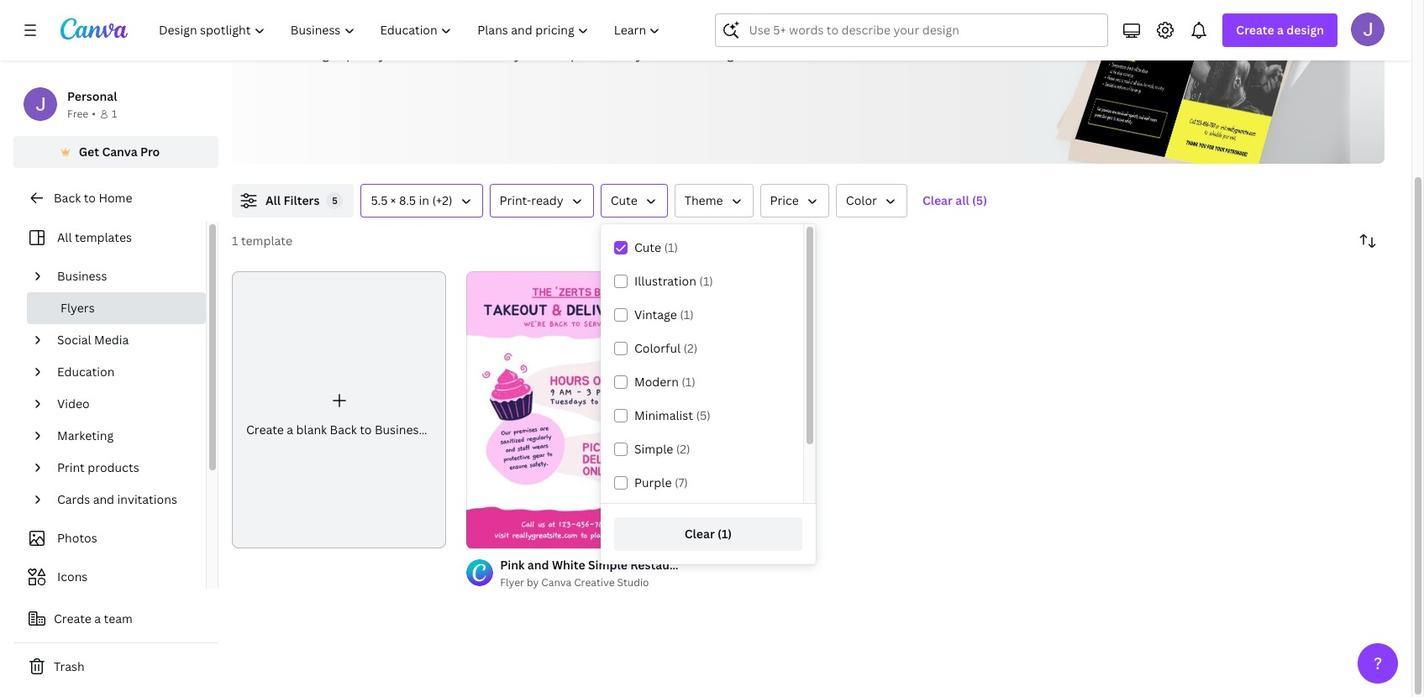 Task type: describe. For each thing, give the bounding box(es) containing it.
clear all (5)
[[923, 193, 988, 208]]

clear (1) button
[[615, 518, 803, 551]]

create a team
[[54, 611, 133, 627]]

get canva pro
[[79, 144, 160, 160]]

canva inside button
[[102, 144, 138, 160]]

cards and invitations
[[57, 492, 177, 508]]

media
[[94, 332, 129, 348]]

flyers inside pink and white simple restaurant flyers flyer by canva creative studio
[[696, 558, 731, 574]]

(1) for illustration (1)
[[700, 273, 714, 289]]

5.5 × 8.5 in (+2) button
[[361, 184, 483, 218]]

create a design button
[[1223, 13, 1338, 47]]

1 vertical spatial design
[[701, 45, 743, 63]]

to
[[424, 45, 439, 63]]

all filters
[[266, 193, 320, 208]]

(2) for colorful (2)
[[684, 340, 698, 356]]

theme button
[[675, 184, 754, 218]]

jacob simon image
[[1352, 13, 1385, 46]]

clear all (5) button
[[915, 184, 996, 218]]

restaurant
[[631, 558, 694, 574]]

studio
[[618, 576, 649, 590]]

create a blank back to business flyer
[[246, 422, 456, 438]]

all templates
[[57, 230, 132, 245]]

create a blank back to business flyer link
[[232, 272, 456, 549]]

create for create a team
[[54, 611, 92, 627]]

browse high quality back to business flyers templates for your next design
[[259, 45, 743, 63]]

and for cards
[[93, 492, 114, 508]]

trash link
[[13, 651, 219, 684]]

print products
[[57, 460, 139, 476]]

social
[[57, 332, 91, 348]]

color
[[846, 193, 878, 208]]

get canva pro button
[[13, 136, 219, 168]]

photos link
[[24, 523, 196, 555]]

simple inside pink and white simple restaurant flyers flyer by canva creative studio
[[588, 558, 628, 574]]

•
[[92, 107, 96, 121]]

icons
[[57, 569, 88, 585]]

pink and white simple restaurant flyers image
[[467, 272, 681, 549]]

products
[[88, 460, 139, 476]]

back for create
[[330, 422, 357, 438]]

cute for cute
[[611, 193, 638, 208]]

1 vertical spatial to
[[360, 422, 372, 438]]

video
[[57, 396, 90, 412]]

(5) inside button
[[973, 193, 988, 208]]

price
[[771, 193, 799, 208]]

print-ready button
[[490, 184, 594, 218]]

trash
[[54, 659, 85, 675]]

blank
[[296, 422, 327, 438]]

top level navigation element
[[148, 13, 675, 47]]

8.5
[[399, 193, 416, 208]]

design inside dropdown button
[[1287, 22, 1325, 38]]

next
[[669, 45, 697, 63]]

vintage
[[635, 307, 677, 323]]

illustration (1)
[[635, 273, 714, 289]]

(1) for modern (1)
[[682, 374, 696, 390]]

invitations
[[117, 492, 177, 508]]

a for team
[[94, 611, 101, 627]]

cards
[[57, 492, 90, 508]]

modern (1)
[[635, 374, 696, 390]]

in
[[419, 193, 430, 208]]

all for all filters
[[266, 193, 281, 208]]

1 back to business flyers templates image from the left
[[1027, 0, 1385, 164]]

create for create a blank back to business flyer
[[246, 422, 284, 438]]

pink
[[500, 558, 525, 574]]

business link
[[50, 261, 196, 293]]

high
[[310, 45, 338, 63]]

minimalist (5)
[[635, 408, 711, 424]]

get
[[79, 144, 99, 160]]

creative
[[574, 576, 615, 590]]

marketing link
[[50, 420, 196, 452]]

5.5
[[371, 193, 388, 208]]

business for quality
[[442, 45, 500, 63]]

cute (1)
[[635, 240, 678, 256]]

1 for 1
[[112, 107, 117, 121]]

create a design
[[1237, 22, 1325, 38]]

icons link
[[24, 562, 196, 594]]

photos
[[57, 530, 97, 546]]

all templates link
[[24, 222, 196, 254]]

personal
[[67, 88, 117, 104]]

social media link
[[50, 324, 196, 356]]

back for browse
[[390, 45, 421, 63]]

all
[[956, 193, 970, 208]]

0 vertical spatial flyers
[[503, 45, 542, 63]]

pink and white simple restaurant flyers flyer by canva creative studio
[[500, 558, 731, 590]]

(1) for vintage (1)
[[680, 307, 694, 323]]

team
[[104, 611, 133, 627]]



Task type: locate. For each thing, give the bounding box(es) containing it.
clear left all
[[923, 193, 953, 208]]

5
[[332, 194, 338, 207]]

0 vertical spatial templates
[[545, 45, 611, 63]]

1 horizontal spatial 1
[[232, 233, 238, 249]]

back to business flyers templates image
[[1027, 0, 1385, 164], [1076, 0, 1317, 176]]

1 horizontal spatial and
[[528, 558, 549, 574]]

1 horizontal spatial flyer
[[500, 576, 525, 590]]

0 vertical spatial canva
[[102, 144, 138, 160]]

create a team button
[[13, 603, 219, 636]]

0 horizontal spatial all
[[57, 230, 72, 245]]

print-ready
[[500, 193, 564, 208]]

1 left template
[[232, 233, 238, 249]]

(2) right 'colorful' in the left of the page
[[684, 340, 698, 356]]

simple up purple
[[635, 441, 674, 457]]

1 horizontal spatial design
[[1287, 22, 1325, 38]]

back left the to
[[390, 45, 421, 63]]

(5) right minimalist
[[696, 408, 711, 424]]

a
[[1278, 22, 1285, 38], [287, 422, 293, 438], [94, 611, 101, 627]]

1 vertical spatial flyers
[[61, 300, 95, 316]]

2 horizontal spatial create
[[1237, 22, 1275, 38]]

your
[[636, 45, 666, 63]]

create a blank back to business flyer element
[[232, 272, 456, 549]]

print
[[57, 460, 85, 476]]

0 horizontal spatial design
[[701, 45, 743, 63]]

ready
[[532, 193, 564, 208]]

0 vertical spatial cute
[[611, 193, 638, 208]]

0 vertical spatial business
[[442, 45, 500, 63]]

2 horizontal spatial flyers
[[696, 558, 731, 574]]

a inside dropdown button
[[1278, 22, 1285, 38]]

1 horizontal spatial to
[[360, 422, 372, 438]]

0 vertical spatial create
[[1237, 22, 1275, 38]]

1 vertical spatial and
[[528, 558, 549, 574]]

flyers
[[503, 45, 542, 63], [61, 300, 95, 316], [696, 558, 731, 574]]

(2) for simple (2)
[[677, 441, 691, 457]]

vintage (1)
[[635, 307, 694, 323]]

for
[[614, 45, 633, 63]]

back to home link
[[13, 182, 219, 215]]

1 vertical spatial cute
[[635, 240, 662, 256]]

all
[[266, 193, 281, 208], [57, 230, 72, 245]]

0 horizontal spatial to
[[84, 190, 96, 206]]

1 vertical spatial clear
[[685, 526, 715, 542]]

1 horizontal spatial (5)
[[973, 193, 988, 208]]

(5) right all
[[973, 193, 988, 208]]

1 right •
[[112, 107, 117, 121]]

0 vertical spatial back
[[390, 45, 421, 63]]

0 vertical spatial to
[[84, 190, 96, 206]]

2 vertical spatial create
[[54, 611, 92, 627]]

0 vertical spatial (5)
[[973, 193, 988, 208]]

1 vertical spatial all
[[57, 230, 72, 245]]

2 vertical spatial back
[[330, 422, 357, 438]]

to
[[84, 190, 96, 206], [360, 422, 372, 438]]

filters
[[284, 193, 320, 208]]

free •
[[67, 107, 96, 121]]

1 horizontal spatial back
[[330, 422, 357, 438]]

pink and white simple restaurant flyers link
[[500, 557, 731, 575]]

1 horizontal spatial flyers
[[503, 45, 542, 63]]

free
[[67, 107, 88, 121]]

and inside pink and white simple restaurant flyers flyer by canva creative studio
[[528, 558, 549, 574]]

2 horizontal spatial a
[[1278, 22, 1285, 38]]

print-
[[500, 193, 532, 208]]

1 horizontal spatial create
[[246, 422, 284, 438]]

theme
[[685, 193, 723, 208]]

cute button
[[601, 184, 668, 218]]

colorful
[[635, 340, 681, 356]]

(7)
[[675, 475, 688, 491]]

1 horizontal spatial all
[[266, 193, 281, 208]]

1 vertical spatial flyer
[[500, 576, 525, 590]]

1 horizontal spatial business
[[375, 422, 425, 438]]

1 template
[[232, 233, 293, 249]]

0 vertical spatial flyer
[[428, 422, 456, 438]]

canva down white
[[542, 576, 572, 590]]

clear up restaurant
[[685, 526, 715, 542]]

2 vertical spatial a
[[94, 611, 101, 627]]

simple (2)
[[635, 441, 691, 457]]

0 horizontal spatial (5)
[[696, 408, 711, 424]]

flyer for pink and white simple restaurant flyers flyer by canva creative studio
[[500, 576, 525, 590]]

canva
[[102, 144, 138, 160], [542, 576, 572, 590]]

1 vertical spatial (2)
[[677, 441, 691, 457]]

0 vertical spatial 1
[[112, 107, 117, 121]]

1
[[112, 107, 117, 121], [232, 233, 238, 249]]

0 horizontal spatial flyer
[[428, 422, 456, 438]]

1 vertical spatial simple
[[588, 558, 628, 574]]

None search field
[[716, 13, 1109, 47]]

0 vertical spatial and
[[93, 492, 114, 508]]

0 horizontal spatial flyers
[[61, 300, 95, 316]]

cute up cute (1)
[[611, 193, 638, 208]]

print products link
[[50, 452, 196, 484]]

video link
[[50, 388, 196, 420]]

0 vertical spatial (2)
[[684, 340, 698, 356]]

business for blank
[[375, 422, 425, 438]]

2 vertical spatial business
[[375, 422, 425, 438]]

canva left pro
[[102, 144, 138, 160]]

by
[[527, 576, 539, 590]]

1 vertical spatial back
[[54, 190, 81, 206]]

flyer by canva creative studio link
[[500, 575, 681, 592]]

cute for cute (1)
[[635, 240, 662, 256]]

back right blank
[[330, 422, 357, 438]]

back to home
[[54, 190, 132, 206]]

0 horizontal spatial and
[[93, 492, 114, 508]]

1 for 1 template
[[232, 233, 238, 249]]

education
[[57, 364, 115, 380]]

cards and invitations link
[[50, 484, 196, 516]]

all for all templates
[[57, 230, 72, 245]]

1 vertical spatial business
[[57, 268, 107, 284]]

0 horizontal spatial a
[[94, 611, 101, 627]]

a inside button
[[94, 611, 101, 627]]

clear
[[923, 193, 953, 208], [685, 526, 715, 542]]

all left filters on the left top of the page
[[266, 193, 281, 208]]

quality
[[341, 45, 386, 63]]

clear for clear (1)
[[685, 526, 715, 542]]

1 horizontal spatial canva
[[542, 576, 572, 590]]

1 horizontal spatial simple
[[635, 441, 674, 457]]

0 horizontal spatial back
[[54, 190, 81, 206]]

(1)
[[665, 240, 678, 256], [700, 273, 714, 289], [680, 307, 694, 323], [682, 374, 696, 390], [718, 526, 732, 542]]

(+2)
[[432, 193, 453, 208]]

price button
[[760, 184, 830, 218]]

purple (7)
[[635, 475, 688, 491]]

create inside button
[[54, 611, 92, 627]]

0 vertical spatial clear
[[923, 193, 953, 208]]

create inside dropdown button
[[1237, 22, 1275, 38]]

0 horizontal spatial clear
[[685, 526, 715, 542]]

illustration
[[635, 273, 697, 289]]

1 vertical spatial (5)
[[696, 408, 711, 424]]

create
[[1237, 22, 1275, 38], [246, 422, 284, 438], [54, 611, 92, 627]]

(2) up '(7)'
[[677, 441, 691, 457]]

design right next
[[701, 45, 743, 63]]

to left home
[[84, 190, 96, 206]]

1 vertical spatial canva
[[542, 576, 572, 590]]

flyer for create a blank back to business flyer
[[428, 422, 456, 438]]

marketing
[[57, 428, 114, 444]]

social media
[[57, 332, 129, 348]]

cute inside "cute" button
[[611, 193, 638, 208]]

and right cards on the bottom of page
[[93, 492, 114, 508]]

all down back to home
[[57, 230, 72, 245]]

5 filter options selected element
[[327, 193, 343, 209]]

education link
[[50, 356, 196, 388]]

0 horizontal spatial templates
[[75, 230, 132, 245]]

2 horizontal spatial business
[[442, 45, 500, 63]]

colorful (2)
[[635, 340, 698, 356]]

modern
[[635, 374, 679, 390]]

back up all templates
[[54, 190, 81, 206]]

1 horizontal spatial clear
[[923, 193, 953, 208]]

0 vertical spatial all
[[266, 193, 281, 208]]

minimalist
[[635, 408, 694, 424]]

1 vertical spatial a
[[287, 422, 293, 438]]

1 vertical spatial 1
[[232, 233, 238, 249]]

cute
[[611, 193, 638, 208], [635, 240, 662, 256]]

simple up creative
[[588, 558, 628, 574]]

pro
[[140, 144, 160, 160]]

(1) inside clear (1) button
[[718, 526, 732, 542]]

home
[[99, 190, 132, 206]]

1 horizontal spatial templates
[[545, 45, 611, 63]]

a for design
[[1278, 22, 1285, 38]]

2 back to business flyers templates image from the left
[[1076, 0, 1317, 176]]

0 vertical spatial design
[[1287, 22, 1325, 38]]

1 vertical spatial create
[[246, 422, 284, 438]]

1 horizontal spatial a
[[287, 422, 293, 438]]

browse
[[259, 45, 307, 63]]

and for pink
[[528, 558, 549, 574]]

(1) for cute (1)
[[665, 240, 678, 256]]

0 horizontal spatial 1
[[112, 107, 117, 121]]

(2)
[[684, 340, 698, 356], [677, 441, 691, 457]]

0 horizontal spatial simple
[[588, 558, 628, 574]]

0 horizontal spatial business
[[57, 268, 107, 284]]

design left jacob simon image
[[1287, 22, 1325, 38]]

(1) for clear (1)
[[718, 526, 732, 542]]

cute up illustration
[[635, 240, 662, 256]]

canva inside pink and white simple restaurant flyers flyer by canva creative studio
[[542, 576, 572, 590]]

white
[[552, 558, 586, 574]]

1 vertical spatial templates
[[75, 230, 132, 245]]

business
[[442, 45, 500, 63], [57, 268, 107, 284], [375, 422, 425, 438]]

0 vertical spatial simple
[[635, 441, 674, 457]]

flyer
[[428, 422, 456, 438], [500, 576, 525, 590]]

clear for clear all (5)
[[923, 193, 953, 208]]

to right blank
[[360, 422, 372, 438]]

0 vertical spatial a
[[1278, 22, 1285, 38]]

a for blank
[[287, 422, 293, 438]]

(5)
[[973, 193, 988, 208], [696, 408, 711, 424]]

0 horizontal spatial create
[[54, 611, 92, 627]]

2 horizontal spatial back
[[390, 45, 421, 63]]

flyer inside pink and white simple restaurant flyers flyer by canva creative studio
[[500, 576, 525, 590]]

purple
[[635, 475, 672, 491]]

×
[[391, 193, 396, 208]]

design
[[1287, 22, 1325, 38], [701, 45, 743, 63]]

and up by
[[528, 558, 549, 574]]

create for create a design
[[1237, 22, 1275, 38]]

5.5 × 8.5 in (+2)
[[371, 193, 453, 208]]

2 vertical spatial flyers
[[696, 558, 731, 574]]

templates left for
[[545, 45, 611, 63]]

templates down back to home
[[75, 230, 132, 245]]

Search search field
[[749, 14, 1098, 46]]

Sort by button
[[1352, 224, 1385, 258]]

clear (1)
[[685, 526, 732, 542]]

color button
[[836, 184, 908, 218]]

0 horizontal spatial canva
[[102, 144, 138, 160]]



Task type: vqa. For each thing, say whether or not it's contained in the screenshot.
the right Create
yes



